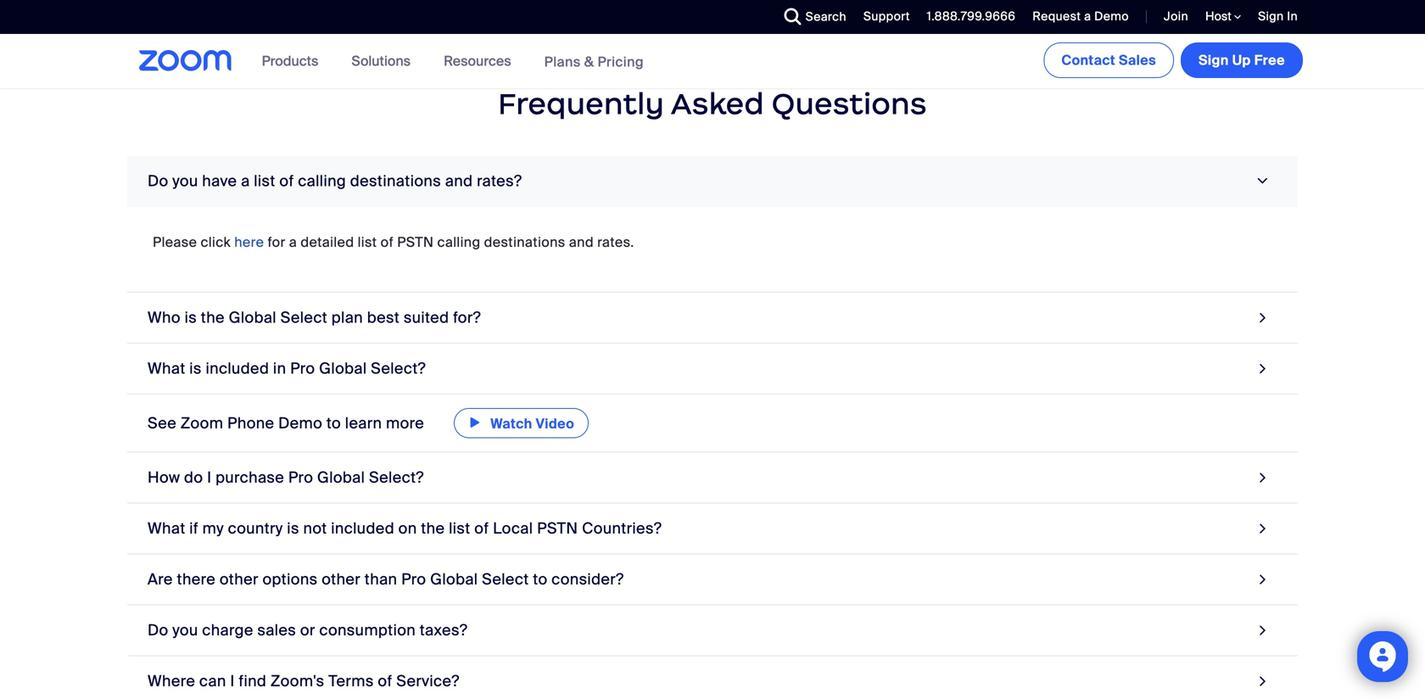 Task type: describe. For each thing, give the bounding box(es) containing it.
contact sales link
[[1044, 42, 1174, 78]]

list inside dropdown button
[[254, 171, 276, 191]]

is for the
[[185, 308, 197, 327]]

0 vertical spatial a
[[1085, 8, 1092, 24]]

1 horizontal spatial a
[[289, 233, 297, 251]]

sign up free
[[1199, 51, 1286, 69]]

if
[[189, 519, 199, 538]]

select inside dropdown button
[[281, 308, 328, 327]]

watch video link
[[454, 408, 589, 438]]

country
[[228, 519, 283, 538]]

play image
[[468, 412, 482, 433]]

1 other from the left
[[220, 570, 259, 589]]

where can i find zoom's terms of service?
[[148, 671, 460, 691]]

zoom's
[[271, 671, 325, 691]]

what is included in pro global select?
[[148, 359, 426, 378]]

i for purchase
[[207, 468, 212, 487]]

included inside dropdown button
[[331, 519, 395, 538]]

global up the taxes?
[[430, 570, 478, 589]]

how do i purchase pro global select?
[[148, 468, 424, 487]]

on
[[399, 519, 417, 538]]

than
[[365, 570, 397, 589]]

rates?
[[477, 171, 522, 191]]

calling inside dropdown button
[[298, 171, 346, 191]]

meetings navigation
[[1041, 34, 1307, 81]]

do you have a list of calling destinations and rates?
[[148, 171, 522, 191]]

my
[[203, 519, 224, 538]]

see zoom phone demo to learn more
[[148, 413, 428, 433]]

who is the global select plan best suited for?
[[148, 308, 481, 327]]

right image for are there other options other than pro global select to consider?
[[1256, 568, 1271, 591]]

global inside dropdown button
[[229, 308, 277, 327]]

charge
[[202, 621, 253, 640]]

please click here for a detailed list of pstn calling destinations and rates.
[[153, 233, 634, 251]]

who is the global select plan best suited for? button
[[127, 293, 1298, 343]]

how
[[148, 468, 180, 487]]

here link
[[234, 233, 264, 251]]

or
[[300, 621, 315, 640]]

consumption
[[319, 621, 416, 640]]

asked
[[671, 85, 765, 122]]

are
[[148, 570, 173, 589]]

0 vertical spatial pstn
[[397, 233, 434, 251]]

1.888.799.9666
[[927, 8, 1016, 24]]

contact
[[1062, 51, 1116, 69]]

have
[[202, 171, 237, 191]]

detailed
[[301, 233, 354, 251]]

up
[[1233, 51, 1251, 69]]

what for what if my country is not included on the list of local pstn countries?
[[148, 519, 185, 538]]

find
[[239, 671, 267, 691]]

right image for service?
[[1256, 670, 1271, 693]]

join link up meetings navigation
[[1164, 8, 1189, 24]]

pricing
[[598, 53, 644, 71]]

do
[[184, 468, 203, 487]]

are there other options other than pro global select to consider?
[[148, 570, 624, 589]]

here
[[234, 233, 264, 251]]

support
[[864, 8, 910, 24]]

of inside dropdown button
[[279, 171, 294, 191]]

do for do you charge sales or consumption taxes?
[[148, 621, 169, 640]]

sign for sign up free
[[1199, 51, 1229, 69]]

request a demo
[[1033, 8, 1129, 24]]

products
[[262, 52, 319, 70]]

plans & pricing
[[544, 53, 644, 71]]

who
[[148, 308, 181, 327]]

host button
[[1206, 8, 1242, 25]]

terms
[[329, 671, 374, 691]]

sales
[[257, 621, 296, 640]]

local
[[493, 519, 533, 538]]

for
[[268, 233, 286, 251]]

video
[[536, 415, 575, 433]]

join
[[1164, 8, 1189, 24]]

sign up free button
[[1181, 42, 1303, 78]]

free
[[1255, 51, 1286, 69]]

what if my country is not included on the list of local pstn countries?
[[148, 519, 662, 538]]

solutions
[[352, 52, 411, 70]]

of inside dropdown button
[[378, 671, 393, 691]]

watch
[[491, 415, 533, 433]]

demo inside tab list
[[278, 413, 323, 433]]

in
[[1287, 8, 1298, 24]]

rates.
[[597, 233, 634, 251]]

what for what is included in pro global select?
[[148, 359, 185, 378]]

global inside dropdown button
[[319, 359, 367, 378]]

search
[[806, 9, 847, 25]]

please
[[153, 233, 197, 251]]

resources button
[[444, 34, 519, 88]]

service?
[[396, 671, 460, 691]]

can
[[199, 671, 226, 691]]

and inside the do you have a list of calling destinations and rates? dropdown button
[[445, 171, 473, 191]]

suited
[[404, 308, 449, 327]]

1 horizontal spatial demo
[[1095, 8, 1129, 24]]

best
[[367, 308, 400, 327]]

banner containing contact sales
[[119, 34, 1307, 90]]

zoom logo image
[[139, 50, 232, 71]]

options
[[263, 570, 318, 589]]



Task type: vqa. For each thing, say whether or not it's contained in the screenshot.
application
no



Task type: locate. For each thing, give the bounding box(es) containing it.
1 vertical spatial pstn
[[537, 519, 578, 538]]

you left "have" at the top left of the page
[[172, 171, 198, 191]]

not
[[303, 519, 327, 538]]

sign inside "button"
[[1199, 51, 1229, 69]]

1 vertical spatial do
[[148, 621, 169, 640]]

0 horizontal spatial included
[[206, 359, 269, 378]]

and left the rates.
[[569, 233, 594, 251]]

is inside dropdown button
[[185, 308, 197, 327]]

1 horizontal spatial pstn
[[537, 519, 578, 538]]

a right "have" at the top left of the page
[[241, 171, 250, 191]]

product information navigation
[[249, 34, 657, 90]]

more
[[386, 413, 424, 433]]

destinations inside dropdown button
[[350, 171, 441, 191]]

select? inside dropdown button
[[369, 468, 424, 487]]

sign left in
[[1258, 8, 1284, 24]]

questions
[[772, 85, 927, 122]]

right image for what is included in pro global select?
[[1256, 357, 1271, 380]]

0 vertical spatial do
[[148, 171, 169, 191]]

taxes?
[[420, 621, 468, 640]]

support link
[[851, 0, 914, 34], [864, 8, 910, 24]]

sign for sign in
[[1258, 8, 1284, 24]]

right image inside do you charge sales or consumption taxes? dropdown button
[[1256, 619, 1271, 642]]

join link left host
[[1151, 0, 1193, 34]]

0 vertical spatial select
[[281, 308, 328, 327]]

there
[[177, 570, 216, 589]]

of right detailed
[[381, 233, 394, 251]]

right image inside are there other options other than pro global select to consider? dropdown button
[[1256, 568, 1271, 591]]

what is included in pro global select? button
[[127, 343, 1298, 394]]

what
[[148, 359, 185, 378], [148, 519, 185, 538]]

i inside dropdown button
[[230, 671, 235, 691]]

to inside are there other options other than pro global select to consider? dropdown button
[[533, 570, 548, 589]]

for?
[[453, 308, 481, 327]]

1 vertical spatial and
[[569, 233, 594, 251]]

select inside dropdown button
[[482, 570, 529, 589]]

right image inside how do i purchase pro global select? dropdown button
[[1256, 466, 1271, 489]]

pstn inside dropdown button
[[537, 519, 578, 538]]

list right on
[[449, 519, 471, 538]]

1 horizontal spatial select
[[482, 570, 529, 589]]

to left consider?
[[533, 570, 548, 589]]

1 you from the top
[[172, 171, 198, 191]]

1 vertical spatial what
[[148, 519, 185, 538]]

you for have
[[172, 171, 198, 191]]

i for find
[[230, 671, 235, 691]]

other left than
[[322, 570, 361, 589]]

select? for what is included in pro global select?
[[371, 359, 426, 378]]

demo right "phone"
[[278, 413, 323, 433]]

0 horizontal spatial sign
[[1199, 51, 1229, 69]]

and
[[445, 171, 473, 191], [569, 233, 594, 251]]

1 vertical spatial select?
[[369, 468, 424, 487]]

demo
[[1095, 8, 1129, 24], [278, 413, 323, 433]]

purchase
[[216, 468, 284, 487]]

pro right in
[[290, 359, 315, 378]]

1 vertical spatial included
[[331, 519, 395, 538]]

0 horizontal spatial select
[[281, 308, 328, 327]]

list right "have" at the top left of the page
[[254, 171, 276, 191]]

you inside dropdown button
[[172, 621, 198, 640]]

1 horizontal spatial i
[[230, 671, 235, 691]]

i right can
[[230, 671, 235, 691]]

right image for how do i purchase pro global select?
[[1256, 466, 1271, 489]]

0 vertical spatial is
[[185, 308, 197, 327]]

of inside dropdown button
[[475, 519, 489, 538]]

calling down rates?
[[437, 233, 481, 251]]

pstn right local
[[537, 519, 578, 538]]

click
[[201, 233, 231, 251]]

pro for in
[[290, 359, 315, 378]]

where
[[148, 671, 195, 691]]

1 vertical spatial calling
[[437, 233, 481, 251]]

right image inside what is included in pro global select? dropdown button
[[1256, 357, 1271, 380]]

i inside dropdown button
[[207, 468, 212, 487]]

right image
[[1256, 357, 1271, 380], [1256, 466, 1271, 489], [1256, 517, 1271, 540], [1256, 568, 1271, 591]]

0 horizontal spatial the
[[201, 308, 225, 327]]

1 vertical spatial list
[[358, 233, 377, 251]]

2 right image from the top
[[1256, 466, 1271, 489]]

tab list
[[127, 156, 1298, 699]]

0 horizontal spatial calling
[[298, 171, 346, 191]]

list right detailed
[[358, 233, 377, 251]]

right image for what if my country is not included on the list of local pstn countries?
[[1256, 517, 1271, 540]]

to left the "learn"
[[327, 413, 341, 433]]

products button
[[262, 34, 326, 88]]

pstn up the suited
[[397, 233, 434, 251]]

a right request
[[1085, 8, 1092, 24]]

0 vertical spatial list
[[254, 171, 276, 191]]

the
[[201, 308, 225, 327], [421, 519, 445, 538]]

0 vertical spatial sign
[[1258, 8, 1284, 24]]

2 vertical spatial pro
[[401, 570, 426, 589]]

pstn
[[397, 233, 434, 251], [537, 519, 578, 538]]

0 horizontal spatial a
[[241, 171, 250, 191]]

select left plan
[[281, 308, 328, 327]]

you for charge
[[172, 621, 198, 640]]

included left on
[[331, 519, 395, 538]]

select? up the what if my country is not included on the list of local pstn countries?
[[369, 468, 424, 487]]

is
[[185, 308, 197, 327], [189, 359, 202, 378], [287, 519, 299, 538]]

0 vertical spatial select?
[[371, 359, 426, 378]]

1 vertical spatial to
[[533, 570, 548, 589]]

1 horizontal spatial sign
[[1258, 8, 1284, 24]]

2 vertical spatial list
[[449, 519, 471, 538]]

are there other options other than pro global select to consider? button
[[127, 554, 1298, 605]]

right image
[[1252, 173, 1275, 189], [1256, 306, 1271, 329], [1256, 619, 1271, 642], [1256, 670, 1271, 693]]

0 vertical spatial what
[[148, 359, 185, 378]]

calling
[[298, 171, 346, 191], [437, 233, 481, 251]]

0 vertical spatial calling
[[298, 171, 346, 191]]

0 vertical spatial and
[[445, 171, 473, 191]]

of up the for
[[279, 171, 294, 191]]

the inside dropdown button
[[201, 308, 225, 327]]

banner
[[119, 34, 1307, 90]]

sales
[[1119, 51, 1157, 69]]

plans
[[544, 53, 581, 71]]

demo up contact sales link
[[1095, 8, 1129, 24]]

phone
[[227, 413, 274, 433]]

resources
[[444, 52, 511, 70]]

what inside what is included in pro global select? dropdown button
[[148, 359, 185, 378]]

pro for purchase
[[288, 468, 313, 487]]

what down who at left
[[148, 359, 185, 378]]

pro inside dropdown button
[[290, 359, 315, 378]]

1 horizontal spatial the
[[421, 519, 445, 538]]

zoom
[[181, 413, 223, 433]]

select down local
[[482, 570, 529, 589]]

where can i find zoom's terms of service? button
[[127, 656, 1298, 699]]

frequently asked questions
[[498, 85, 927, 122]]

do left "have" at the top left of the page
[[148, 171, 169, 191]]

select? for how do i purchase pro global select?
[[369, 468, 424, 487]]

1 do from the top
[[148, 171, 169, 191]]

do you have a list of calling destinations and rates? button
[[127, 156, 1298, 207]]

how do i purchase pro global select? button
[[127, 452, 1298, 503]]

1 vertical spatial destinations
[[484, 233, 566, 251]]

global up in
[[229, 308, 277, 327]]

1 horizontal spatial other
[[322, 570, 361, 589]]

i right do
[[207, 468, 212, 487]]

of
[[279, 171, 294, 191], [381, 233, 394, 251], [475, 519, 489, 538], [378, 671, 393, 691]]

destinations
[[350, 171, 441, 191], [484, 233, 566, 251]]

the inside dropdown button
[[421, 519, 445, 538]]

is right who at left
[[185, 308, 197, 327]]

1 vertical spatial a
[[241, 171, 250, 191]]

0 vertical spatial i
[[207, 468, 212, 487]]

is inside dropdown button
[[287, 519, 299, 538]]

pro right the purchase at the bottom left of the page
[[288, 468, 313, 487]]

0 vertical spatial the
[[201, 308, 225, 327]]

what if my country is not included on the list of local pstn countries? button
[[127, 503, 1298, 554]]

list
[[254, 171, 276, 191], [358, 233, 377, 251], [449, 519, 471, 538]]

1 vertical spatial sign
[[1199, 51, 1229, 69]]

solutions button
[[352, 34, 418, 88]]

2 other from the left
[[322, 570, 361, 589]]

1 horizontal spatial destinations
[[484, 233, 566, 251]]

2 do from the top
[[148, 621, 169, 640]]

0 vertical spatial pro
[[290, 359, 315, 378]]

you left charge
[[172, 621, 198, 640]]

a right the for
[[289, 233, 297, 251]]

2 vertical spatial is
[[287, 519, 299, 538]]

to
[[327, 413, 341, 433], [533, 570, 548, 589]]

sign in link
[[1246, 0, 1307, 34], [1258, 8, 1298, 24]]

select?
[[371, 359, 426, 378], [369, 468, 424, 487]]

1 horizontal spatial to
[[533, 570, 548, 589]]

1 horizontal spatial and
[[569, 233, 594, 251]]

calling up detailed
[[298, 171, 346, 191]]

global up not
[[317, 468, 365, 487]]

2 you from the top
[[172, 621, 198, 640]]

select? inside dropdown button
[[371, 359, 426, 378]]

right image inside "what if my country is not included on the list of local pstn countries?" dropdown button
[[1256, 517, 1271, 540]]

included inside dropdown button
[[206, 359, 269, 378]]

i
[[207, 468, 212, 487], [230, 671, 235, 691]]

2 what from the top
[[148, 519, 185, 538]]

included
[[206, 359, 269, 378], [331, 519, 395, 538]]

request
[[1033, 8, 1081, 24]]

frequently
[[498, 85, 665, 122]]

watch video
[[491, 415, 575, 433]]

1 vertical spatial select
[[482, 570, 529, 589]]

0 vertical spatial included
[[206, 359, 269, 378]]

0 horizontal spatial list
[[254, 171, 276, 191]]

is up zoom
[[189, 359, 202, 378]]

0 horizontal spatial pstn
[[397, 233, 434, 251]]

1 what from the top
[[148, 359, 185, 378]]

0 vertical spatial you
[[172, 171, 198, 191]]

0 horizontal spatial destinations
[[350, 171, 441, 191]]

0 vertical spatial demo
[[1095, 8, 1129, 24]]

do inside dropdown button
[[148, 171, 169, 191]]

0 horizontal spatial demo
[[278, 413, 323, 433]]

is left not
[[287, 519, 299, 538]]

plan
[[332, 308, 363, 327]]

countries?
[[582, 519, 662, 538]]

in
[[273, 359, 286, 378]]

of left local
[[475, 519, 489, 538]]

3 right image from the top
[[1256, 517, 1271, 540]]

0 horizontal spatial and
[[445, 171, 473, 191]]

pro right than
[[401, 570, 426, 589]]

right image for suited
[[1256, 306, 1271, 329]]

1 vertical spatial demo
[[278, 413, 323, 433]]

sign left the up
[[1199, 51, 1229, 69]]

1 vertical spatial i
[[230, 671, 235, 691]]

contact sales
[[1062, 51, 1157, 69]]

you
[[172, 171, 198, 191], [172, 621, 198, 640]]

see
[[148, 413, 177, 433]]

do you charge sales or consumption taxes?
[[148, 621, 468, 640]]

2 vertical spatial a
[[289, 233, 297, 251]]

the right on
[[421, 519, 445, 538]]

1 horizontal spatial calling
[[437, 233, 481, 251]]

tab list containing do you have a list of calling destinations and rates?
[[127, 156, 1298, 699]]

1 vertical spatial is
[[189, 359, 202, 378]]

sign
[[1258, 8, 1284, 24], [1199, 51, 1229, 69]]

1 vertical spatial pro
[[288, 468, 313, 487]]

right image for destinations
[[1252, 173, 1275, 189]]

0 horizontal spatial i
[[207, 468, 212, 487]]

do down are
[[148, 621, 169, 640]]

2 horizontal spatial list
[[449, 519, 471, 538]]

a inside dropdown button
[[241, 171, 250, 191]]

you inside dropdown button
[[172, 171, 198, 191]]

0 horizontal spatial other
[[220, 570, 259, 589]]

of right "terms"
[[378, 671, 393, 691]]

search button
[[772, 0, 851, 34]]

1 vertical spatial the
[[421, 519, 445, 538]]

right image inside who is the global select plan best suited for? dropdown button
[[1256, 306, 1271, 329]]

what inside "what if my country is not included on the list of local pstn countries?" dropdown button
[[148, 519, 185, 538]]

0 horizontal spatial to
[[327, 413, 341, 433]]

&
[[584, 53, 594, 71]]

what left "if"
[[148, 519, 185, 538]]

destinations up the please click here for a detailed list of pstn calling destinations and rates.
[[350, 171, 441, 191]]

1 right image from the top
[[1256, 357, 1271, 380]]

global down plan
[[319, 359, 367, 378]]

consider?
[[552, 570, 624, 589]]

1 vertical spatial you
[[172, 621, 198, 640]]

do
[[148, 171, 169, 191], [148, 621, 169, 640]]

and left rates?
[[445, 171, 473, 191]]

1 horizontal spatial list
[[358, 233, 377, 251]]

do for do you have a list of calling destinations and rates?
[[148, 171, 169, 191]]

learn
[[345, 413, 382, 433]]

the right who at left
[[201, 308, 225, 327]]

0 vertical spatial to
[[327, 413, 341, 433]]

destinations down rates?
[[484, 233, 566, 251]]

host
[[1206, 8, 1235, 24]]

do you charge sales or consumption taxes? button
[[127, 605, 1298, 656]]

4 right image from the top
[[1256, 568, 1271, 591]]

other right there
[[220, 570, 259, 589]]

is inside dropdown button
[[189, 359, 202, 378]]

select? down best
[[371, 359, 426, 378]]

is for included
[[189, 359, 202, 378]]

right image inside where can i find zoom's terms of service? dropdown button
[[1256, 670, 1271, 693]]

1 horizontal spatial included
[[331, 519, 395, 538]]

do inside do you charge sales or consumption taxes? dropdown button
[[148, 621, 169, 640]]

included left in
[[206, 359, 269, 378]]

2 horizontal spatial a
[[1085, 8, 1092, 24]]

0 vertical spatial destinations
[[350, 171, 441, 191]]

list inside dropdown button
[[449, 519, 471, 538]]

sign in
[[1258, 8, 1298, 24]]

right image inside the do you have a list of calling destinations and rates? dropdown button
[[1252, 173, 1275, 189]]

select
[[281, 308, 328, 327], [482, 570, 529, 589]]



